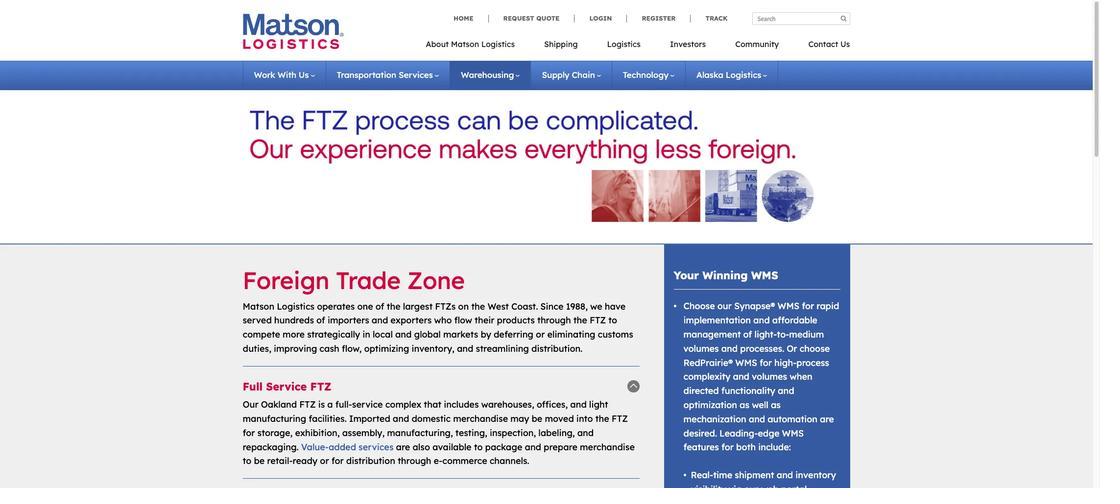 Task type: describe. For each thing, give the bounding box(es) containing it.
trade
[[336, 266, 401, 295]]

about matson logistics link
[[426, 36, 530, 56]]

importers
[[328, 315, 369, 326]]

labeling,
[[539, 427, 575, 438]]

full service ftz
[[243, 380, 332, 393]]

hundreds
[[274, 315, 314, 326]]

login link
[[575, 14, 627, 22]]

request
[[504, 14, 534, 22]]

available
[[433, 441, 472, 453]]

matson inside "link"
[[451, 39, 479, 49]]

value-added services
[[301, 441, 394, 453]]

distribution
[[346, 455, 395, 467]]

well
[[752, 399, 769, 411]]

2 as from the left
[[771, 399, 781, 411]]

are inside are also available to package and prepare merchandise to be retail-ready or for distribution through e-commerce channels.
[[396, 441, 410, 453]]

service
[[352, 399, 383, 410]]

affordable
[[773, 315, 818, 326]]

work with us link
[[254, 70, 315, 80]]

may
[[511, 413, 529, 424]]

zone
[[407, 266, 465, 295]]

about
[[426, 39, 449, 49]]

the down 1988,
[[574, 315, 587, 326]]

value-
[[301, 441, 329, 453]]

both
[[737, 442, 756, 453]]

added
[[329, 441, 356, 453]]

desired.
[[684, 428, 717, 439]]

winning
[[703, 269, 748, 282]]

directed
[[684, 385, 719, 396]]

since
[[541, 301, 564, 312]]

global
[[414, 329, 441, 340]]

e-
[[434, 455, 443, 467]]

ftz up is
[[310, 380, 332, 393]]

the inside our oakland ftz is a full-service complex that includes warehouses, offices, and light manufacturing facilities. imported and domestic merchandise may be moved into the ftz for storage, exhibition, assembly, manufacturing, testing, inspection, labeling, and repackaging.
[[596, 413, 609, 424]]

be inside are also available to package and prepare merchandise to be retail-ready or for distribution through e-commerce channels.
[[254, 455, 265, 467]]

alaska services image
[[249, 100, 844, 231]]

and up the functionality
[[733, 371, 750, 382]]

when
[[790, 371, 813, 382]]

or
[[787, 343, 798, 354]]

facilities.
[[309, 413, 347, 424]]

our inside choose our synapse® wms for rapid implementation and affordable management of light-to-medium volumes and processes. or choose redprairie® wms for high-process complexity and volumes when directed functionality and optimization as well as mechanization and automation are desired. leading-edge wms features for both include:
[[718, 301, 732, 312]]

imported
[[349, 413, 390, 424]]

package
[[485, 441, 523, 453]]

and up light-
[[754, 315, 770, 326]]

for up affordable
[[802, 301, 815, 312]]

are also available to package and prepare merchandise to be retail-ready or for distribution through e-commerce channels.
[[243, 441, 635, 467]]

top menu navigation
[[426, 36, 850, 56]]

a
[[327, 399, 333, 410]]

channels.
[[490, 455, 530, 467]]

synapse®
[[735, 301, 775, 312]]

deferring
[[494, 329, 534, 340]]

and down management
[[722, 343, 738, 354]]

is
[[318, 399, 325, 410]]

to-
[[777, 329, 790, 340]]

who
[[434, 315, 452, 326]]

optimizing
[[364, 343, 409, 354]]

wms down automation
[[782, 428, 804, 439]]

optimization
[[684, 399, 737, 411]]

login
[[590, 14, 612, 22]]

work with us
[[254, 70, 309, 80]]

1 vertical spatial us
[[299, 70, 309, 80]]

alaska
[[697, 70, 724, 80]]

exhibition,
[[295, 427, 340, 438]]

edge
[[758, 428, 780, 439]]

for down "leading-"
[[722, 442, 734, 453]]

alaska logistics
[[697, 70, 762, 80]]

search image
[[841, 15, 847, 22]]

be inside our oakland ftz is a full-service complex that includes warehouses, offices, and light manufacturing facilities. imported and domestic merchandise may be moved into the ftz for storage, exhibition, assembly, manufacturing, testing, inspection, labeling, and repackaging.
[[532, 413, 543, 424]]

and down when
[[778, 385, 795, 396]]

flow
[[454, 315, 472, 326]]

their
[[475, 315, 495, 326]]

processes.
[[741, 343, 785, 354]]

offices,
[[537, 399, 568, 410]]

into
[[577, 413, 593, 424]]

ftz down backtop icon
[[612, 413, 628, 424]]

moved
[[545, 413, 574, 424]]

transportation
[[337, 70, 397, 80]]

high-
[[775, 357, 797, 368]]

through inside the matson logistics operates one of the largest ftzs on the west coast. since 1988, we have served hundreds of importers and exporters who flow their products through the ftz to compete more strategically in local and global markets by deferring or eliminating customs duties, improving cash flow, optimizing inventory, and streamlining distribution.
[[538, 315, 571, 326]]

compete
[[243, 329, 280, 340]]

choose our synapse® wms for rapid implementation and affordable management of light-to-medium volumes and processes. or choose redprairie® wms for high-process complexity and volumes when directed functionality and optimization as well as mechanization and automation are desired. leading-edge wms features for both include:
[[684, 301, 840, 453]]

technology
[[623, 70, 669, 80]]

commerce
[[443, 455, 487, 467]]

and inside are also available to package and prepare merchandise to be retail-ready or for distribution through e-commerce channels.
[[525, 441, 541, 453]]

logistics inside 'link'
[[607, 39, 641, 49]]

logistics inside the matson logistics operates one of the largest ftzs on the west coast. since 1988, we have served hundreds of importers and exporters who flow their products through the ftz to compete more strategically in local and global markets by deferring or eliminating customs duties, improving cash flow, optimizing inventory, and streamlining distribution.
[[277, 301, 315, 312]]

or inside are also available to package and prepare merchandise to be retail-ready or for distribution through e-commerce channels.
[[320, 455, 329, 467]]

track link
[[691, 14, 728, 22]]

about matson logistics
[[426, 39, 515, 49]]

and inside real-time shipment and inventory visibility via our web portal
[[777, 469, 793, 481]]

inspection,
[[490, 427, 536, 438]]

services
[[399, 70, 433, 80]]

distribution.
[[532, 343, 583, 354]]

backtop image
[[627, 380, 640, 392]]

ready
[[293, 455, 318, 467]]

warehouses,
[[481, 399, 534, 410]]

transportation services link
[[337, 70, 439, 80]]

our oakland ftz is a full-service complex that includes warehouses, offices, and light manufacturing facilities. imported and domestic merchandise may be moved into the ftz for storage, exhibition, assembly, manufacturing, testing, inspection, labeling, and repackaging.
[[243, 399, 628, 453]]

real-
[[691, 469, 714, 481]]

warehousing
[[461, 70, 514, 80]]

domestic
[[412, 413, 451, 424]]

services
[[359, 441, 394, 453]]

home
[[454, 14, 474, 22]]

one
[[357, 301, 373, 312]]

web
[[761, 484, 779, 488]]

wms down processes.
[[736, 357, 758, 368]]

us inside top menu navigation
[[841, 39, 850, 49]]

matson logistics image
[[243, 14, 344, 49]]

logistics down community link
[[726, 70, 762, 80]]



Task type: locate. For each thing, give the bounding box(es) containing it.
contact us
[[809, 39, 850, 49]]

1 vertical spatial to
[[474, 441, 483, 453]]

supply
[[542, 70, 570, 80]]

west
[[488, 301, 509, 312]]

the
[[387, 301, 401, 312], [471, 301, 485, 312], [574, 315, 587, 326], [596, 413, 609, 424]]

1 vertical spatial volumes
[[752, 371, 788, 382]]

inventory,
[[412, 343, 455, 354]]

through down also
[[398, 455, 431, 467]]

1 vertical spatial of
[[317, 315, 325, 326]]

and down into
[[578, 427, 594, 438]]

0 vertical spatial or
[[536, 329, 545, 340]]

light
[[589, 399, 608, 410]]

strategically
[[307, 329, 360, 340]]

or
[[536, 329, 545, 340], [320, 455, 329, 467]]

medium
[[790, 329, 824, 340]]

merchandise inside are also available to package and prepare merchandise to be retail-ready or for distribution through e-commerce channels.
[[580, 441, 635, 453]]

are inside choose our synapse® wms for rapid implementation and affordable management of light-to-medium volumes and processes. or choose redprairie® wms for high-process complexity and volumes when directed functionality and optimization as well as mechanization and automation are desired. leading-edge wms features for both include:
[[820, 413, 834, 425]]

volumes down high-
[[752, 371, 788, 382]]

2 horizontal spatial to
[[609, 315, 617, 326]]

for up repackaging.
[[243, 427, 255, 438]]

2 horizontal spatial of
[[744, 329, 752, 340]]

logistics link
[[593, 36, 656, 56]]

1 horizontal spatial to
[[474, 441, 483, 453]]

for
[[802, 301, 815, 312], [760, 357, 772, 368], [243, 427, 255, 438], [722, 442, 734, 453], [332, 455, 344, 467]]

quote
[[536, 14, 560, 22]]

0 vertical spatial are
[[820, 413, 834, 425]]

0 horizontal spatial or
[[320, 455, 329, 467]]

choose
[[684, 301, 715, 312]]

0 vertical spatial be
[[532, 413, 543, 424]]

1988,
[[566, 301, 588, 312]]

to down have
[[609, 315, 617, 326]]

of right one
[[376, 301, 384, 312]]

be right may
[[532, 413, 543, 424]]

0 horizontal spatial volumes
[[684, 343, 719, 354]]

through down the since
[[538, 315, 571, 326]]

1 horizontal spatial our
[[745, 484, 759, 488]]

of up strategically
[[317, 315, 325, 326]]

full
[[243, 380, 263, 393]]

1 horizontal spatial volumes
[[752, 371, 788, 382]]

1 horizontal spatial merchandise
[[580, 441, 635, 453]]

merchandise up testing,
[[453, 413, 508, 424]]

and down markets
[[457, 343, 474, 354]]

technology link
[[623, 70, 675, 80]]

real-time shipment and inventory visibility via our web portal
[[691, 469, 836, 488]]

the down light
[[596, 413, 609, 424]]

for down processes.
[[760, 357, 772, 368]]

for down added
[[332, 455, 344, 467]]

are
[[820, 413, 834, 425], [396, 441, 410, 453]]

2 vertical spatial of
[[744, 329, 752, 340]]

the up exporters
[[387, 301, 401, 312]]

your winning wms
[[674, 269, 779, 282]]

of inside choose our synapse® wms for rapid implementation and affordable management of light-to-medium volumes and processes. or choose redprairie® wms for high-process complexity and volumes when directed functionality and optimization as well as mechanization and automation are desired. leading-edge wms features for both include:
[[744, 329, 752, 340]]

eliminating
[[548, 329, 596, 340]]

supply chain
[[542, 70, 595, 80]]

coast.
[[512, 301, 538, 312]]

1 horizontal spatial as
[[771, 399, 781, 411]]

community
[[736, 39, 779, 49]]

1 vertical spatial are
[[396, 441, 410, 453]]

request quote link
[[488, 14, 575, 22]]

1 horizontal spatial of
[[376, 301, 384, 312]]

1 vertical spatial matson
[[243, 301, 274, 312]]

0 horizontal spatial be
[[254, 455, 265, 467]]

0 horizontal spatial through
[[398, 455, 431, 467]]

0 horizontal spatial matson
[[243, 301, 274, 312]]

also
[[413, 441, 430, 453]]

volumes
[[684, 343, 719, 354], [752, 371, 788, 382]]

our inside real-time shipment and inventory visibility via our web portal
[[745, 484, 759, 488]]

or down value-
[[320, 455, 329, 467]]

1 vertical spatial or
[[320, 455, 329, 467]]

volumes up redprairie®
[[684, 343, 719, 354]]

and up into
[[571, 399, 587, 410]]

1 horizontal spatial be
[[532, 413, 543, 424]]

foreign trade zone
[[243, 266, 465, 295]]

0 vertical spatial matson
[[451, 39, 479, 49]]

0 vertical spatial to
[[609, 315, 617, 326]]

ftz inside the matson logistics operates one of the largest ftzs on the west coast. since 1988, we have served hundreds of importers and exporters who flow their products through the ftz to compete more strategically in local and global markets by deferring or eliminating customs duties, improving cash flow, optimizing inventory, and streamlining distribution.
[[590, 315, 606, 326]]

and down well
[[749, 413, 766, 425]]

logistics down login
[[607, 39, 641, 49]]

0 horizontal spatial to
[[243, 455, 252, 467]]

testing,
[[456, 427, 488, 438]]

0 vertical spatial our
[[718, 301, 732, 312]]

ftz left is
[[300, 399, 316, 410]]

merchandise
[[453, 413, 508, 424], [580, 441, 635, 453]]

1 horizontal spatial through
[[538, 315, 571, 326]]

features
[[684, 442, 719, 453]]

0 horizontal spatial as
[[740, 399, 750, 411]]

manufacturing
[[243, 413, 306, 424]]

are right automation
[[820, 413, 834, 425]]

with
[[278, 70, 296, 80]]

for inside are also available to package and prepare merchandise to be retail-ready or for distribution through e-commerce channels.
[[332, 455, 344, 467]]

oakland
[[261, 399, 297, 410]]

matson up the served
[[243, 301, 274, 312]]

1 vertical spatial our
[[745, 484, 759, 488]]

as down the functionality
[[740, 399, 750, 411]]

None search field
[[752, 12, 850, 25]]

1 horizontal spatial matson
[[451, 39, 479, 49]]

shipping link
[[530, 36, 593, 56]]

the right on
[[471, 301, 485, 312]]

investors
[[670, 39, 706, 49]]

contact us link
[[794, 36, 850, 56]]

your
[[674, 269, 699, 282]]

wms up affordable
[[778, 301, 800, 312]]

logistics inside "link"
[[481, 39, 515, 49]]

have
[[605, 301, 626, 312]]

1 horizontal spatial or
[[536, 329, 545, 340]]

storage,
[[258, 427, 293, 438]]

or up "distribution." in the bottom of the page
[[536, 329, 545, 340]]

wms up synapse®
[[752, 269, 779, 282]]

as right well
[[771, 399, 781, 411]]

automation
[[768, 413, 818, 425]]

on
[[458, 301, 469, 312]]

duties,
[[243, 343, 271, 354]]

transportation services
[[337, 70, 433, 80]]

ftz
[[590, 315, 606, 326], [310, 380, 332, 393], [300, 399, 316, 410], [612, 413, 628, 424]]

through inside are also available to package and prepare merchandise to be retail-ready or for distribution through e-commerce channels.
[[398, 455, 431, 467]]

0 vertical spatial through
[[538, 315, 571, 326]]

1 as from the left
[[740, 399, 750, 411]]

complex
[[385, 399, 422, 410]]

us
[[841, 39, 850, 49], [299, 70, 309, 80]]

0 horizontal spatial us
[[299, 70, 309, 80]]

0 vertical spatial of
[[376, 301, 384, 312]]

1 vertical spatial through
[[398, 455, 431, 467]]

logistics
[[481, 39, 515, 49], [607, 39, 641, 49], [726, 70, 762, 80], [277, 301, 315, 312]]

and up 'portal'
[[777, 469, 793, 481]]

light-
[[755, 329, 777, 340]]

cash
[[320, 343, 339, 354]]

1 vertical spatial be
[[254, 455, 265, 467]]

logistics up hundreds
[[277, 301, 315, 312]]

retail-
[[267, 455, 293, 467]]

us right contact
[[841, 39, 850, 49]]

and down exporters
[[395, 329, 412, 340]]

your winning wms section
[[652, 245, 863, 488]]

repackaging.
[[243, 441, 299, 453]]

1 horizontal spatial are
[[820, 413, 834, 425]]

merchandise down into
[[580, 441, 635, 453]]

redprairie®
[[684, 357, 733, 368]]

or inside the matson logistics operates one of the largest ftzs on the west coast. since 1988, we have served hundreds of importers and exporters who flow their products through the ftz to compete more strategically in local and global markets by deferring or eliminating customs duties, improving cash flow, optimizing inventory, and streamlining distribution.
[[536, 329, 545, 340]]

service
[[266, 380, 307, 393]]

more
[[283, 329, 305, 340]]

0 horizontal spatial merchandise
[[453, 413, 508, 424]]

shipment
[[735, 469, 775, 481]]

markets
[[443, 329, 478, 340]]

matson down the home
[[451, 39, 479, 49]]

our up implementation
[[718, 301, 732, 312]]

via
[[729, 484, 742, 488]]

matson inside the matson logistics operates one of the largest ftzs on the west coast. since 1988, we have served hundreds of importers and exporters who flow their products through the ftz to compete more strategically in local and global markets by deferring or eliminating customs duties, improving cash flow, optimizing inventory, and streamlining distribution.
[[243, 301, 274, 312]]

warehousing link
[[461, 70, 520, 80]]

manufacturing,
[[387, 427, 453, 438]]

are left also
[[396, 441, 410, 453]]

visibility
[[691, 484, 727, 488]]

0 horizontal spatial are
[[396, 441, 410, 453]]

logistics up 'warehousing' link
[[481, 39, 515, 49]]

complexity
[[684, 371, 731, 382]]

and up local
[[372, 315, 388, 326]]

ftz down we
[[590, 315, 606, 326]]

and down 'inspection,'
[[525, 441, 541, 453]]

Search search field
[[752, 12, 850, 25]]

to down repackaging.
[[243, 455, 252, 467]]

1 vertical spatial merchandise
[[580, 441, 635, 453]]

of left light-
[[744, 329, 752, 340]]

1 horizontal spatial us
[[841, 39, 850, 49]]

0 horizontal spatial of
[[317, 315, 325, 326]]

be down repackaging.
[[254, 455, 265, 467]]

we
[[591, 301, 603, 312]]

prepare
[[544, 441, 578, 453]]

register
[[642, 14, 676, 22]]

2 vertical spatial to
[[243, 455, 252, 467]]

our down shipment
[[745, 484, 759, 488]]

merchandise inside our oakland ftz is a full-service complex that includes warehouses, offices, and light manufacturing facilities. imported and domestic merchandise may be moved into the ftz for storage, exhibition, assembly, manufacturing, testing, inspection, labeling, and repackaging.
[[453, 413, 508, 424]]

request quote
[[504, 14, 560, 22]]

largest
[[403, 301, 433, 312]]

leading-
[[720, 428, 758, 439]]

through
[[538, 315, 571, 326], [398, 455, 431, 467]]

0 vertical spatial merchandise
[[453, 413, 508, 424]]

to down testing,
[[474, 441, 483, 453]]

0 vertical spatial volumes
[[684, 343, 719, 354]]

0 vertical spatial us
[[841, 39, 850, 49]]

us right the with on the top left
[[299, 70, 309, 80]]

improving
[[274, 343, 317, 354]]

choose
[[800, 343, 830, 354]]

to inside the matson logistics operates one of the largest ftzs on the west coast. since 1988, we have served hundreds of importers and exporters who flow their products through the ftz to compete more strategically in local and global markets by deferring or eliminating customs duties, improving cash flow, optimizing inventory, and streamlining distribution.
[[609, 315, 617, 326]]

portal
[[781, 484, 807, 488]]

for inside our oakland ftz is a full-service complex that includes warehouses, offices, and light manufacturing facilities. imported and domestic merchandise may be moved into the ftz for storage, exhibition, assembly, manufacturing, testing, inspection, labeling, and repackaging.
[[243, 427, 255, 438]]

streamlining
[[476, 343, 529, 354]]

0 horizontal spatial our
[[718, 301, 732, 312]]

and down complex
[[393, 413, 409, 424]]

shipping
[[544, 39, 578, 49]]

our
[[243, 399, 259, 410]]



Task type: vqa. For each thing, say whether or not it's contained in the screenshot.
'Ready'
yes



